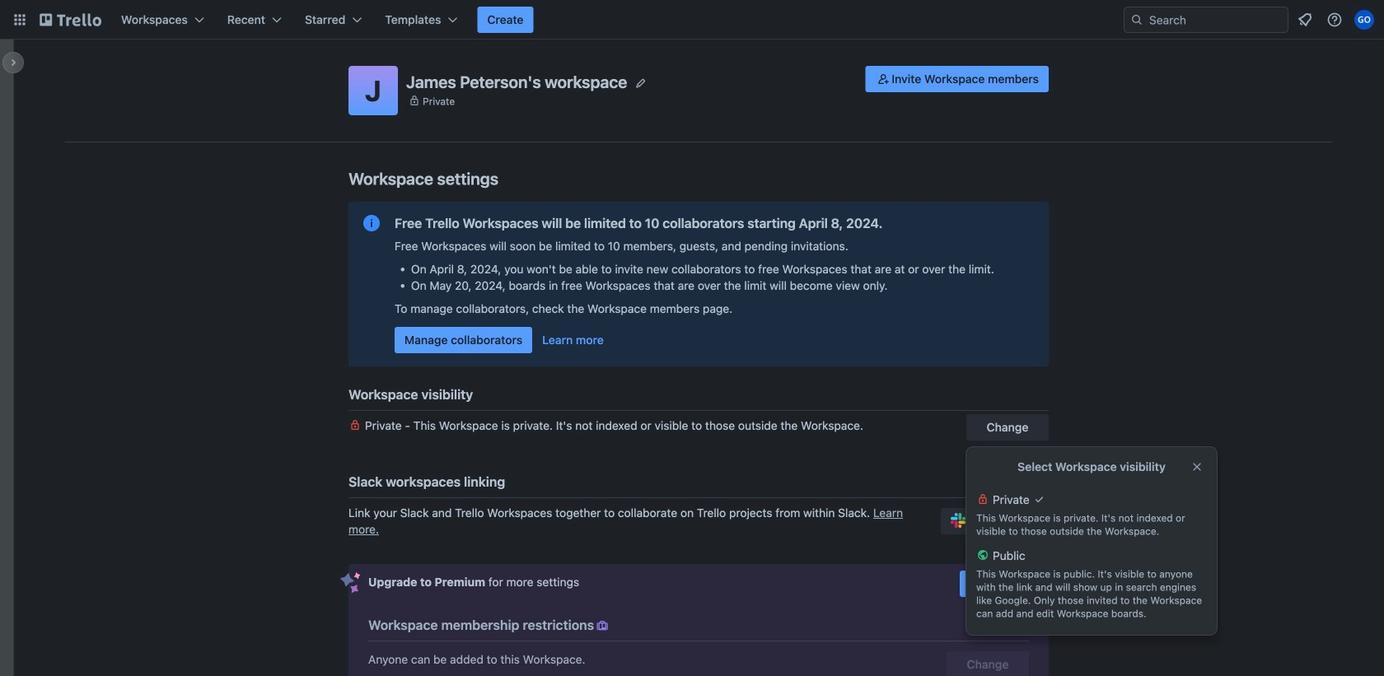 Task type: describe. For each thing, give the bounding box(es) containing it.
sm image
[[876, 71, 892, 87]]

sm image
[[594, 618, 611, 635]]

close popover image
[[1191, 461, 1204, 474]]

back to home image
[[40, 7, 101, 33]]

primary element
[[0, 0, 1385, 40]]

sparkle image
[[340, 573, 361, 594]]

search image
[[1131, 13, 1144, 26]]

0 notifications image
[[1296, 10, 1316, 30]]



Task type: locate. For each thing, give the bounding box(es) containing it.
Search field
[[1144, 7, 1288, 32]]

open information menu image
[[1327, 12, 1344, 28]]

gary orlando (garyorlando) image
[[1355, 10, 1375, 30]]



Task type: vqa. For each thing, say whether or not it's contained in the screenshot.
& for project
no



